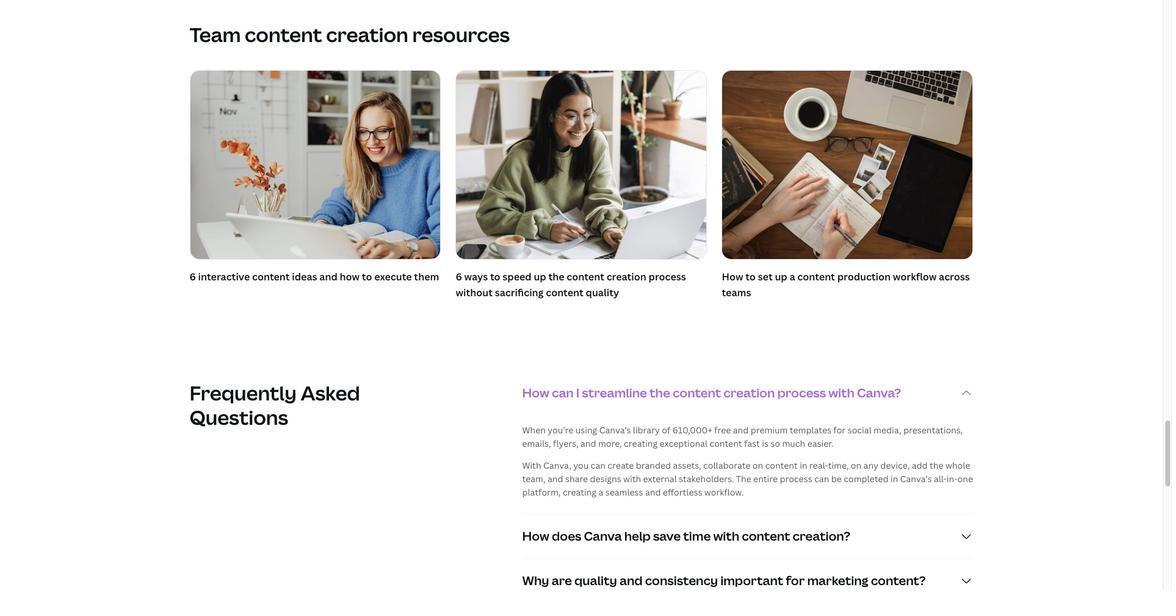 Task type: describe. For each thing, give the bounding box(es) containing it.
0 vertical spatial in
[[800, 460, 807, 472]]

with
[[522, 460, 541, 472]]

6 interactive content ideas and how to execute them
[[190, 271, 439, 284]]

2 horizontal spatial can
[[814, 474, 829, 485]]

effortless
[[663, 487, 702, 499]]

workflow
[[893, 271, 937, 284]]

with inside with canva, you can create branded assets, collaborate on content in real-time, on any device, add the whole team, and share designs with external stakeholders. the entire process can be completed in canva's all-in-one platform, creating a seamless and effortless workflow.
[[623, 474, 641, 485]]

can inside dropdown button
[[552, 385, 574, 402]]

creating inside when you're using canva's library of 610,000+ free and premium templates for social media, presentations, emails, flyers, and more, creating exceptional content fast is so much easier.
[[624, 438, 658, 450]]

collaborate
[[703, 460, 751, 472]]

resources
[[412, 22, 510, 48]]

team
[[190, 22, 241, 48]]

with canva, you can create branded assets, collaborate on content in real-time, on any device, add the whole team, and share designs with external stakeholders. the entire process can be completed in canva's all-in-one platform, creating a seamless and effortless workflow.
[[522, 460, 973, 499]]

how for how can i streamline the content creation process with canva?
[[522, 385, 549, 402]]

1 horizontal spatial can
[[591, 460, 606, 472]]

of
[[662, 425, 671, 436]]

610,000+
[[673, 425, 712, 436]]

1 vertical spatial in
[[891, 474, 898, 485]]

how does canva help save time with content creation? button
[[522, 515, 973, 559]]

streamline
[[582, 385, 647, 402]]

1 on from the left
[[753, 460, 763, 472]]

and down external
[[645, 487, 661, 499]]

in-
[[947, 474, 958, 485]]

more,
[[598, 438, 622, 450]]

are
[[552, 573, 572, 590]]

entire
[[753, 474, 778, 485]]

6 for 6 interactive content ideas and how to execute them
[[190, 271, 196, 284]]

external
[[643, 474, 677, 485]]

to inside how to set up a content production workflow across teams
[[746, 271, 756, 284]]

them
[[414, 271, 439, 284]]

0 horizontal spatial creation
[[326, 22, 408, 48]]

seamless
[[605, 487, 643, 499]]

much
[[782, 438, 805, 450]]

how to set up a content production workflow across teams link
[[722, 71, 973, 304]]

the
[[736, 474, 751, 485]]

any
[[864, 460, 878, 472]]

creation inside dropdown button
[[724, 385, 775, 402]]

flyers,
[[553, 438, 579, 450]]

device,
[[881, 460, 910, 472]]

the inside dropdown button
[[650, 385, 670, 402]]

the inside with canva, you can create branded assets, collaborate on content in real-time, on any device, add the whole team, and share designs with external stakeholders. the entire process can be completed in canva's all-in-one platform, creating a seamless and effortless workflow.
[[930, 460, 944, 472]]

does
[[552, 528, 581, 545]]

up inside how to set up a content production workflow across teams
[[775, 271, 787, 284]]

canva,
[[543, 460, 571, 472]]

why
[[522, 573, 549, 590]]

branded
[[636, 460, 671, 472]]

0 vertical spatial with
[[829, 385, 855, 402]]

canva's inside with canva, you can create branded assets, collaborate on content in real-time, on any device, add the whole team, and share designs with external stakeholders. the entire process can be completed in canva's all-in-one platform, creating a seamless and effortless workflow.
[[900, 474, 932, 485]]

using
[[576, 425, 597, 436]]

presentations,
[[904, 425, 963, 436]]

create
[[608, 460, 634, 472]]

quality inside 6 ways to speed up the content creation process without sacrificing content quality
[[586, 286, 619, 300]]

without
[[456, 286, 493, 300]]

a inside how to set up a content production workflow across teams
[[790, 271, 795, 284]]

all-
[[934, 474, 947, 485]]

asked
[[301, 380, 360, 406]]

whole
[[946, 460, 970, 472]]

2 vertical spatial with
[[713, 528, 739, 545]]

platform,
[[522, 487, 561, 499]]

to inside 6 interactive content ideas and how to execute them link
[[362, 271, 372, 284]]

emails,
[[522, 438, 551, 450]]

content?
[[871, 573, 926, 590]]

process inside with canva, you can create branded assets, collaborate on content in real-time, on any device, add the whole team, and share designs with external stakeholders. the entire process can be completed in canva's all-in-one platform, creating a seamless and effortless workflow.
[[780, 474, 812, 485]]

is
[[762, 438, 769, 450]]

content inside with canva, you can create branded assets, collaborate on content in real-time, on any device, add the whole team, and share designs with external stakeholders. the entire process can be completed in canva's all-in-one platform, creating a seamless and effortless workflow.
[[765, 460, 798, 472]]

to inside 6 ways to speed up the content creation process without sacrificing content quality
[[490, 271, 500, 284]]

time,
[[828, 460, 849, 472]]

creating inside with canva, you can create branded assets, collaborate on content in real-time, on any device, add the whole team, and share designs with external stakeholders. the entire process can be completed in canva's all-in-one platform, creating a seamless and effortless workflow.
[[563, 487, 596, 499]]

media,
[[874, 425, 901, 436]]

and left how
[[319, 271, 337, 284]]

exceptional
[[660, 438, 708, 450]]

and down canva,
[[548, 474, 563, 485]]

process inside 6 ways to speed up the content creation process without sacrificing content quality
[[649, 271, 686, 284]]

canva?
[[857, 385, 901, 402]]

save
[[653, 528, 681, 545]]

workflow.
[[704, 487, 744, 499]]

how can i streamline the content creation process with canva? button
[[522, 372, 973, 416]]

easier.
[[807, 438, 834, 450]]

why are quality and consistency important for marketing content?
[[522, 573, 926, 590]]

canva
[[584, 528, 622, 545]]

6 for 6 ways to speed up the content creation process without sacrificing content quality
[[456, 271, 462, 284]]



Task type: vqa. For each thing, say whether or not it's contained in the screenshot.
the Sort by button on the right of page
no



Task type: locate. For each thing, give the bounding box(es) containing it.
the inside 6 ways to speed up the content creation process without sacrificing content quality
[[549, 271, 564, 284]]

1 vertical spatial with
[[623, 474, 641, 485]]

when
[[522, 425, 546, 436]]

quality inside dropdown button
[[575, 573, 617, 590]]

0 vertical spatial process
[[649, 271, 686, 284]]

0 horizontal spatial 6
[[190, 271, 196, 284]]

up right speed on the top of page
[[534, 271, 546, 284]]

how can i streamline the content creation process with canva?
[[522, 385, 901, 402]]

0 horizontal spatial with
[[623, 474, 641, 485]]

on left any
[[851, 460, 862, 472]]

for inside when you're using canva's library of 610,000+ free and premium templates for social media, presentations, emails, flyers, and more, creating exceptional content fast is so much easier.
[[834, 425, 846, 436]]

creation?
[[793, 528, 850, 545]]

1 image only image from the left
[[456, 71, 707, 260]]

how for how to set up a content production workflow across teams
[[722, 271, 743, 284]]

on
[[753, 460, 763, 472], [851, 460, 862, 472]]

canva's up more,
[[599, 425, 631, 436]]

you
[[573, 460, 589, 472]]

content inside when you're using canva's library of 610,000+ free and premium templates for social media, presentations, emails, flyers, and more, creating exceptional content fast is so much easier.
[[710, 438, 742, 450]]

2 on from the left
[[851, 460, 862, 472]]

free
[[714, 425, 731, 436]]

a down designs
[[599, 487, 603, 499]]

creating
[[624, 438, 658, 450], [563, 487, 596, 499]]

time
[[683, 528, 711, 545]]

1 vertical spatial creation
[[607, 271, 646, 284]]

creation
[[326, 22, 408, 48], [607, 271, 646, 284], [724, 385, 775, 402]]

fast
[[744, 438, 760, 450]]

to right the ways
[[490, 271, 500, 284]]

0 vertical spatial creating
[[624, 438, 658, 450]]

i
[[576, 385, 580, 402]]

2 to from the left
[[490, 271, 500, 284]]

with left canva?
[[829, 385, 855, 402]]

0 horizontal spatial can
[[552, 385, 574, 402]]

1 to from the left
[[362, 271, 372, 284]]

0 horizontal spatial to
[[362, 271, 372, 284]]

1 horizontal spatial the
[[650, 385, 670, 402]]

share
[[565, 474, 588, 485]]

2 vertical spatial can
[[814, 474, 829, 485]]

on up entire
[[753, 460, 763, 472]]

0 horizontal spatial a
[[599, 487, 603, 499]]

for left 'marketing'
[[786, 573, 805, 590]]

you're
[[548, 425, 573, 436]]

and inside dropdown button
[[620, 573, 643, 590]]

0 vertical spatial for
[[834, 425, 846, 436]]

how up teams
[[722, 271, 743, 284]]

ideas
[[292, 271, 317, 284]]

to left set
[[746, 271, 756, 284]]

assets,
[[673, 460, 701, 472]]

0 vertical spatial creation
[[326, 22, 408, 48]]

0 horizontal spatial in
[[800, 460, 807, 472]]

across
[[939, 271, 970, 284]]

image only image inside how to set up a content production workflow across teams link
[[723, 71, 973, 260]]

how to set up a content production workflow across teams
[[722, 271, 970, 300]]

2 vertical spatial process
[[780, 474, 812, 485]]

1 6 from the left
[[190, 271, 196, 284]]

a
[[790, 271, 795, 284], [599, 487, 603, 499]]

image only image for content
[[456, 71, 707, 260]]

when you're using canva's library of 610,000+ free and premium templates for social media, presentations, emails, flyers, and more, creating exceptional content fast is so much easier.
[[522, 425, 963, 450]]

6 interactive content ideas and how to execute them link
[[190, 71, 441, 288]]

1 vertical spatial canva's
[[900, 474, 932, 485]]

how does canva help save time with content creation?
[[522, 528, 850, 545]]

0 vertical spatial quality
[[586, 286, 619, 300]]

0 vertical spatial the
[[549, 271, 564, 284]]

production
[[837, 271, 891, 284]]

designs
[[590, 474, 621, 485]]

6 ways to speed up the content creation process without sacrificing content quality
[[456, 271, 686, 300]]

completed
[[844, 474, 889, 485]]

and
[[319, 271, 337, 284], [733, 425, 749, 436], [581, 438, 596, 450], [548, 474, 563, 485], [645, 487, 661, 499], [620, 573, 643, 590]]

process inside dropdown button
[[777, 385, 826, 402]]

can up designs
[[591, 460, 606, 472]]

6
[[190, 271, 196, 284], [456, 271, 462, 284]]

1 horizontal spatial with
[[713, 528, 739, 545]]

can left i
[[552, 385, 574, 402]]

marketing
[[807, 573, 869, 590]]

1 vertical spatial how
[[522, 385, 549, 402]]

6 inside 6 ways to speed up the content creation process without sacrificing content quality
[[456, 271, 462, 284]]

2 vertical spatial the
[[930, 460, 944, 472]]

1 vertical spatial process
[[777, 385, 826, 402]]

content
[[245, 22, 322, 48], [252, 271, 290, 284], [567, 271, 604, 284], [798, 271, 835, 284], [546, 286, 584, 300], [673, 385, 721, 402], [710, 438, 742, 450], [765, 460, 798, 472], [742, 528, 790, 545]]

2 up from the left
[[775, 271, 787, 284]]

creation inside 6 ways to speed up the content creation process without sacrificing content quality
[[607, 271, 646, 284]]

interactive
[[198, 271, 250, 284]]

the up of
[[650, 385, 670, 402]]

team,
[[522, 474, 546, 485]]

and up fast
[[733, 425, 749, 436]]

1 vertical spatial can
[[591, 460, 606, 472]]

library
[[633, 425, 660, 436]]

0 horizontal spatial canva's
[[599, 425, 631, 436]]

so
[[771, 438, 780, 450]]

2 6 from the left
[[456, 271, 462, 284]]

1 horizontal spatial 6
[[456, 271, 462, 284]]

questions
[[190, 405, 288, 431]]

1 vertical spatial quality
[[575, 573, 617, 590]]

and down using
[[581, 438, 596, 450]]

canva's
[[599, 425, 631, 436], [900, 474, 932, 485]]

1 horizontal spatial canva's
[[900, 474, 932, 485]]

for inside dropdown button
[[786, 573, 805, 590]]

2 image only image from the left
[[723, 71, 973, 260]]

with right time
[[713, 528, 739, 545]]

execute
[[374, 271, 412, 284]]

a inside with canva, you can create branded assets, collaborate on content in real-time, on any device, add the whole team, and share designs with external stakeholders. the entire process can be completed in canva's all-in-one platform, creating a seamless and effortless workflow.
[[599, 487, 603, 499]]

1 up from the left
[[534, 271, 546, 284]]

canva's down add
[[900, 474, 932, 485]]

1 vertical spatial creating
[[563, 487, 596, 499]]

the up all-
[[930, 460, 944, 472]]

designing with canva image
[[190, 71, 440, 260]]

team content creation resources
[[190, 22, 510, 48]]

0 vertical spatial how
[[722, 271, 743, 284]]

0 horizontal spatial image only image
[[456, 71, 707, 260]]

content inside how to set up a content production workflow across teams
[[798, 271, 835, 284]]

2 horizontal spatial to
[[746, 271, 756, 284]]

image only image for production
[[723, 71, 973, 260]]

teams
[[722, 286, 751, 300]]

with
[[829, 385, 855, 402], [623, 474, 641, 485], [713, 528, 739, 545]]

and down help
[[620, 573, 643, 590]]

6 left the interactive
[[190, 271, 196, 284]]

1 horizontal spatial image only image
[[723, 71, 973, 260]]

up inside 6 ways to speed up the content creation process without sacrificing content quality
[[534, 271, 546, 284]]

process
[[649, 271, 686, 284], [777, 385, 826, 402], [780, 474, 812, 485]]

up right set
[[775, 271, 787, 284]]

1 horizontal spatial a
[[790, 271, 795, 284]]

set
[[758, 271, 773, 284]]

why are quality and consistency important for marketing content? button
[[522, 560, 973, 591]]

2 vertical spatial how
[[522, 528, 549, 545]]

premium
[[751, 425, 788, 436]]

image only image
[[456, 71, 707, 260], [723, 71, 973, 260]]

1 vertical spatial for
[[786, 573, 805, 590]]

how left does
[[522, 528, 549, 545]]

1 horizontal spatial in
[[891, 474, 898, 485]]

1 vertical spatial a
[[599, 487, 603, 499]]

in left 'real-'
[[800, 460, 807, 472]]

templates
[[790, 425, 832, 436]]

how
[[340, 271, 360, 284]]

can
[[552, 385, 574, 402], [591, 460, 606, 472], [814, 474, 829, 485]]

consistency
[[645, 573, 718, 590]]

how for how does canva help save time with content creation?
[[522, 528, 549, 545]]

image only image inside 6 ways to speed up the content creation process without sacrificing content quality link
[[456, 71, 707, 260]]

1 vertical spatial the
[[650, 385, 670, 402]]

0 vertical spatial can
[[552, 385, 574, 402]]

real-
[[809, 460, 828, 472]]

can down 'real-'
[[814, 474, 829, 485]]

0 vertical spatial canva's
[[599, 425, 631, 436]]

social
[[848, 425, 872, 436]]

how inside how to set up a content production workflow across teams
[[722, 271, 743, 284]]

quality
[[586, 286, 619, 300], [575, 573, 617, 590]]

the right speed on the top of page
[[549, 271, 564, 284]]

1 horizontal spatial creation
[[607, 271, 646, 284]]

important
[[721, 573, 783, 590]]

add
[[912, 460, 928, 472]]

0 horizontal spatial creating
[[563, 487, 596, 499]]

speed
[[503, 271, 532, 284]]

2 horizontal spatial with
[[829, 385, 855, 402]]

in
[[800, 460, 807, 472], [891, 474, 898, 485]]

frequently
[[190, 380, 297, 406]]

stakeholders.
[[679, 474, 734, 485]]

to
[[362, 271, 372, 284], [490, 271, 500, 284], [746, 271, 756, 284]]

how up when
[[522, 385, 549, 402]]

to right how
[[362, 271, 372, 284]]

0 vertical spatial a
[[790, 271, 795, 284]]

for left social
[[834, 425, 846, 436]]

1 horizontal spatial to
[[490, 271, 500, 284]]

1 horizontal spatial on
[[851, 460, 862, 472]]

0 horizontal spatial up
[[534, 271, 546, 284]]

in down device,
[[891, 474, 898, 485]]

ways
[[464, 271, 488, 284]]

6 left the ways
[[456, 271, 462, 284]]

6 ways to speed up the content creation process without sacrificing content quality link
[[456, 71, 707, 304]]

2 horizontal spatial the
[[930, 460, 944, 472]]

for
[[834, 425, 846, 436], [786, 573, 805, 590]]

sacrificing
[[495, 286, 544, 300]]

creating down 'library'
[[624, 438, 658, 450]]

frequently asked questions
[[190, 380, 360, 431]]

0 horizontal spatial on
[[753, 460, 763, 472]]

help
[[624, 528, 651, 545]]

one
[[958, 474, 973, 485]]

2 horizontal spatial creation
[[724, 385, 775, 402]]

3 to from the left
[[746, 271, 756, 284]]

2 vertical spatial creation
[[724, 385, 775, 402]]

with up seamless
[[623, 474, 641, 485]]

a right set
[[790, 271, 795, 284]]

creating down share
[[563, 487, 596, 499]]

canva's inside when you're using canva's library of 610,000+ free and premium templates for social media, presentations, emails, flyers, and more, creating exceptional content fast is so much easier.
[[599, 425, 631, 436]]

0 horizontal spatial the
[[549, 271, 564, 284]]

be
[[831, 474, 842, 485]]

1 horizontal spatial for
[[834, 425, 846, 436]]

1 horizontal spatial creating
[[624, 438, 658, 450]]

1 horizontal spatial up
[[775, 271, 787, 284]]

0 horizontal spatial for
[[786, 573, 805, 590]]



